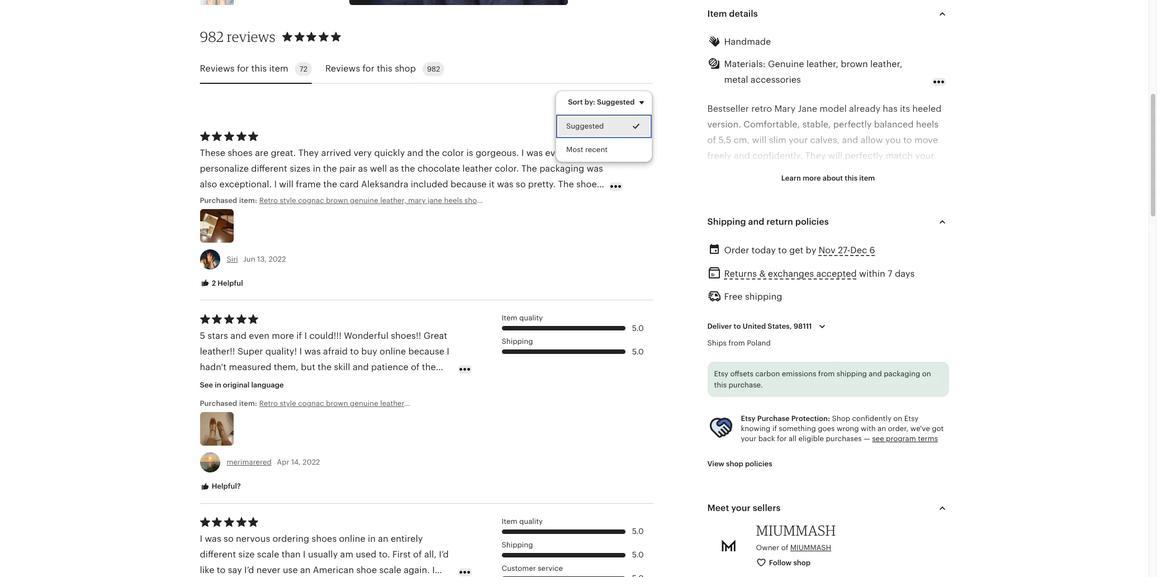 Task type: vqa. For each thing, say whether or not it's contained in the screenshot.
learn
yes



Task type: describe. For each thing, give the bounding box(es) containing it.
27-
[[839, 246, 851, 255]]

decades-
[[817, 214, 856, 223]]

13,
[[257, 255, 267, 263]]

0 horizontal spatial they
[[806, 151, 826, 161]]

quality!
[[266, 347, 297, 356]]

in inside "button"
[[215, 381, 221, 389]]

will inside 5 stars and even more if i could!!! wonderful shoes!! great leather!! super quality! i was afraid to buy online because i hadn't measured them, but the skill and patience of the seller were great guides! i'm thrilled! there are no words! thank you for your impeccable service! i will buy again! highly recommended! very very comfortable!
[[375, 394, 390, 403]]

2 helpful
[[210, 279, 243, 287]]

accepted
[[817, 269, 857, 279]]

your inside 5 stars and even more if i could!!! wonderful shoes!! great leather!! super quality! i was afraid to buy online because i hadn't measured them, but the skill and patience of the seller were great guides! i'm thrilled! there are no words! thank you for your impeccable service! i will buy again! highly recommended! very very comfortable!
[[260, 394, 280, 403]]

4 5.0 from the top
[[632, 550, 644, 559]]

carbon
[[756, 370, 781, 378]]

guides!
[[274, 378, 305, 388]]

brown inside the materials: genuine leather, brown leather, metal accessories
[[842, 59, 869, 69]]

helpful
[[218, 279, 243, 287]]

heel:
[[708, 386, 733, 395]]

will left the also
[[866, 167, 880, 176]]

stars
[[208, 331, 228, 341]]

nature
[[592, 196, 615, 205]]

leather)
[[783, 323, 816, 333]]

merimarered apr 14, 2022
[[227, 458, 320, 467]]

them,
[[274, 362, 299, 372]]

shipping and return policies button
[[698, 209, 960, 236]]

with inside bestseller retro mary jane model already has its heeled version. comfortable, stable, perfectly balanced heels of 5,5 cm, will slim your calves, and allow you to move freely and confidently. they will perfectly match your dresses and knee-length skirts.  they will also go well with cigarette pants.
[[708, 182, 726, 192]]

will up skirts.
[[829, 151, 843, 161]]

order
[[725, 246, 750, 255]]

0 vertical spatial cognac
[[298, 196, 324, 205]]

and left allow
[[843, 135, 859, 145]]

thrilled!
[[323, 378, 356, 388]]

proper
[[797, 433, 826, 442]]

reviews for reviews for this shop
[[326, 64, 360, 74]]

1 vertical spatial heels
[[444, 196, 463, 205]]

1 shoes, from the left
[[465, 196, 487, 205]]

packaging
[[885, 370, 921, 378]]

language
[[251, 381, 284, 389]]

etsy inside shop confidently on etsy knowing if something goes wrong with an order, we've got your back for all eligible purchases —
[[905, 415, 919, 423]]

helpful?
[[210, 482, 241, 491]]

grain
[[757, 245, 779, 255]]

deliver
[[708, 322, 733, 331]]

long
[[856, 214, 875, 223]]

view shop policies
[[708, 460, 773, 468]]

to left get at right
[[779, 246, 788, 255]]

guarantee,
[[859, 417, 906, 427]]

got
[[933, 425, 944, 433]]

more inside dropdown button
[[803, 174, 822, 182]]

0 vertical spatial from
[[729, 339, 746, 347]]

i down great
[[447, 347, 450, 356]]

a inside every shoe is handmade of all-natural leather, in a small family manufacture, with decades-long experience.
[[915, 198, 920, 208]]

about
[[823, 174, 844, 182]]

menu containing suggested
[[556, 91, 653, 163]]

shipping inside etsy offsets carbon emissions from shipping and packaging on this purchase.
[[837, 370, 868, 378]]

purchase.
[[729, 381, 764, 389]]

policies inside button
[[746, 460, 773, 468]]

ships from poland
[[708, 339, 771, 347]]

original
[[223, 381, 250, 389]]

protection:
[[792, 415, 831, 423]]

were
[[225, 378, 246, 388]]

leather, right genuine
[[807, 59, 839, 69]]

your up well
[[916, 151, 935, 161]]

2 shoes, from the left
[[568, 196, 590, 205]]

boho
[[530, 196, 548, 205]]

1 quality from the top
[[520, 314, 543, 322]]

your right slim
[[789, 135, 808, 145]]

metal
[[725, 75, 749, 84]]

emissions
[[782, 370, 817, 378]]

coated
[[735, 386, 765, 395]]

1 style from the left
[[280, 196, 296, 205]]

natural inside every shoe is handmade of all-natural leather, in a small family manufacture, with decades-long experience.
[[838, 198, 868, 208]]

in inside upper: full grain natural leather in cognac shade of brown
[[846, 245, 853, 255]]

siri
[[227, 255, 238, 263]]

of inside "miummash owner of miummash"
[[782, 543, 789, 552]]

0 horizontal spatial buy
[[362, 347, 378, 356]]

natural inside upper: full grain natural leather in cognac shade of brown
[[781, 245, 811, 255]]

with inside shop confidently on etsy knowing if something goes wrong with an order, we've got your back for all eligible purchases —
[[861, 425, 876, 433]]

miummash link
[[791, 543, 832, 552]]

see program terms link
[[873, 435, 939, 443]]

1 vertical spatial shipping
[[502, 338, 533, 346]]

item: for purchased item:
[[239, 400, 257, 408]]

&
[[760, 269, 766, 279]]

patience
[[371, 362, 409, 372]]

deliver to united states, 98111 button
[[700, 315, 838, 339]]

i up was
[[305, 331, 307, 341]]

for inside 5 stars and even more if i could!!! wonderful shoes!! great leather!! super quality! i was afraid to buy online because i hadn't measured them, but the skill and patience of the seller were great guides! i'm thrilled! there are no words! thank you for your impeccable service! i will buy again! highly recommended! very very comfortable!
[[246, 394, 258, 403]]

2 vertical spatial item
[[502, 517, 518, 526]]

2022 for siri jun 13, 2022
[[269, 255, 286, 263]]

goat
[[774, 292, 794, 301]]

shop confidently on etsy knowing if something goes wrong with an order, we've got your back for all eligible purchases —
[[742, 415, 944, 443]]

leather, left mary
[[380, 196, 407, 205]]

leather, down returns & exchanges accepted within 7 days
[[796, 292, 828, 301]]

of inside 5 stars and even more if i could!!! wonderful shoes!! great leather!! super quality! i was afraid to buy online because i hadn't measured them, but the skill and patience of the seller were great guides! i'm thrilled! there are no words! thank you for your impeccable service! i will buy again! highly recommended! very very comfortable!
[[411, 362, 420, 372]]

small
[[922, 198, 944, 208]]

dresses
[[708, 167, 741, 176]]

leather!!
[[200, 347, 235, 356]]

0 horizontal spatial natural
[[742, 292, 772, 301]]

miummash image
[[708, 525, 750, 567]]

shipping and return policies
[[708, 217, 829, 227]]

nickel)
[[837, 355, 866, 364]]

free shipping
[[725, 292, 783, 302]]

982 for 982 reviews
[[200, 28, 224, 45]]

seller
[[200, 378, 223, 388]]

item inside dropdown button
[[860, 174, 876, 182]]

0 vertical spatial miummash
[[757, 522, 837, 539]]

wrong
[[837, 425, 860, 433]]

heels inside bestseller retro mary jane model already has its heeled version. comfortable, stable, perfectly balanced heels of 5,5 cm, will slim your calves, and allow you to move freely and confidently. they will perfectly match your dresses and knee-length skirts.  they will also go well with cigarette pants.
[[917, 120, 939, 129]]

bestseller
[[708, 104, 750, 114]]

if for i
[[297, 331, 302, 341]]

confidently.
[[753, 151, 804, 161]]

follow
[[770, 559, 792, 567]]

year
[[839, 417, 857, 427]]

returns & exchanges accepted within 7 days
[[725, 269, 915, 279]]

(metal
[[774, 355, 801, 364]]

and down cm,
[[734, 151, 751, 161]]

etsy offsets carbon emissions from shipping and packaging on this purchase.
[[715, 370, 932, 389]]

handmade inside our handmade shoes hold a 2-year guarantee, however, they last longer with proper care.
[[727, 417, 772, 427]]

model
[[820, 104, 847, 114]]

shop
[[833, 415, 851, 423]]

and inside dropdown button
[[749, 217, 765, 227]]

see program terms
[[873, 435, 939, 443]]

its
[[901, 104, 911, 114]]

jun
[[243, 255, 255, 263]]

you inside 5 stars and even more if i could!!! wonderful shoes!! great leather!! super quality! i was afraid to buy online because i hadn't measured them, but the skill and patience of the seller were great guides! i'm thrilled! there are no words! thank you for your impeccable service! i will buy again! highly recommended! very very comfortable!
[[228, 394, 244, 403]]

move
[[915, 135, 939, 145]]

2 vertical spatial shipping
[[502, 541, 533, 549]]

freely
[[708, 151, 732, 161]]

on inside etsy offsets carbon emissions from shipping and packaging on this purchase.
[[923, 370, 932, 378]]

gift
[[489, 196, 501, 205]]

again!
[[410, 394, 437, 403]]

follow shop button
[[748, 553, 821, 573]]

nov 27-dec 6 button
[[819, 242, 876, 259]]

order,
[[889, 425, 909, 433]]

1 item quality from the top
[[502, 314, 543, 322]]

1 vertical spatial 5,5
[[767, 386, 780, 395]]

return
[[767, 217, 794, 227]]

with inside our handmade shoes hold a 2-year guarantee, however, they last longer with proper care.
[[777, 433, 795, 442]]

1 vertical spatial perfectly
[[846, 151, 884, 161]]

because
[[409, 347, 445, 356]]

mary
[[775, 104, 796, 114]]

—
[[864, 435, 871, 443]]

siri link
[[227, 255, 238, 263]]



Task type: locate. For each thing, give the bounding box(es) containing it.
to
[[904, 135, 913, 145], [779, 246, 788, 255], [734, 322, 741, 331], [350, 347, 359, 356]]

no inside 5 stars and even more if i could!!! wonderful shoes!! great leather!! super quality! i was afraid to buy online because i hadn't measured them, but the skill and patience of the seller were great guides! i'm thrilled! there are no words! thank you for your impeccable service! i will buy again! highly recommended! very very comfortable!
[[401, 378, 412, 388]]

0 vertical spatial handmade
[[766, 198, 811, 208]]

beige
[[831, 292, 855, 301]]

2 purchased from the top
[[200, 400, 237, 408]]

tab list containing reviews for this item
[[200, 55, 653, 84]]

0 vertical spatial a
[[915, 198, 920, 208]]

policies down the back on the bottom of page
[[746, 460, 773, 468]]

style right boho in the top of the page
[[550, 196, 566, 205]]

purchased
[[200, 196, 237, 205], [200, 400, 237, 408]]

from inside etsy offsets carbon emissions from shipping and packaging on this purchase.
[[819, 370, 835, 378]]

0 horizontal spatial shipping
[[746, 292, 783, 302]]

upper: full grain natural leather in cognac shade of brown
[[708, 245, 927, 270]]

2 horizontal spatial etsy
[[905, 415, 919, 423]]

purchased up "view details of this review photo by siri"
[[200, 196, 237, 205]]

inside:
[[708, 292, 740, 301]]

most
[[567, 146, 584, 154]]

1 horizontal spatial they
[[843, 167, 863, 176]]

already
[[850, 104, 881, 114]]

and up "cigarette"
[[743, 167, 759, 176]]

0 vertical spatial heels
[[917, 120, 939, 129]]

with inside every shoe is handmade of all-natural leather, in a small family manufacture, with decades-long experience.
[[796, 214, 814, 223]]

1 horizontal spatial policies
[[796, 217, 829, 227]]

of down because
[[411, 362, 420, 372]]

etsy up knowing
[[742, 415, 756, 423]]

1 vertical spatial brown
[[326, 196, 348, 205]]

this inside dropdown button
[[845, 174, 858, 182]]

there
[[358, 378, 382, 388]]

your inside shop confidently on etsy knowing if something goes wrong with an order, we've got your back for all eligible purchases —
[[742, 435, 757, 443]]

to inside dropdown button
[[734, 322, 741, 331]]

of up follow shop button
[[782, 543, 789, 552]]

0 horizontal spatial you
[[228, 394, 244, 403]]

0 vertical spatial quality
[[520, 314, 543, 322]]

0 horizontal spatial 982
[[200, 28, 224, 45]]

they down calves,
[[806, 151, 826, 161]]

etsy inside etsy offsets carbon emissions from shipping and packaging on this purchase.
[[715, 370, 729, 378]]

back
[[759, 435, 776, 443]]

0 vertical spatial shipping
[[708, 217, 747, 227]]

a left 2-
[[823, 417, 828, 427]]

of left all-
[[814, 198, 823, 208]]

with right the return
[[796, 214, 814, 223]]

customer
[[502, 564, 536, 573]]

every shoe is handmade of all-natural leather, in a small family manufacture, with decades-long experience.
[[708, 198, 944, 223]]

etsy purchase protection:
[[742, 415, 831, 423]]

experience.
[[877, 214, 928, 223]]

1 horizontal spatial no
[[824, 355, 835, 364]]

1 the from the left
[[318, 362, 332, 372]]

you inside bestseller retro mary jane model already has its heeled version. comfortable, stable, perfectly balanced heels of 5,5 cm, will slim your calves, and allow you to move freely and confidently. they will perfectly match your dresses and knee-length skirts.  they will also go well with cigarette pants.
[[886, 135, 902, 145]]

1 horizontal spatial from
[[819, 370, 835, 378]]

0 vertical spatial policies
[[796, 217, 829, 227]]

i left was
[[300, 347, 302, 356]]

2022 right 14,
[[303, 458, 320, 467]]

purchased for purchased item: retro style cognac brown genuine leather, mary jane heels shoes, gift for her, boho style shoes, nature lover
[[200, 196, 237, 205]]

2 reviews from the left
[[326, 64, 360, 74]]

0 vertical spatial no
[[824, 355, 835, 364]]

exchanges
[[769, 269, 815, 279]]

1 vertical spatial 982
[[427, 65, 440, 73]]

if inside 5 stars and even more if i could!!! wonderful shoes!! great leather!! super quality! i was afraid to buy online because i hadn't measured them, but the skill and patience of the seller were great guides! i'm thrilled! there are no words! thank you for your impeccable service! i will buy again! highly recommended! very very comfortable!
[[297, 331, 302, 341]]

1 purchased from the top
[[200, 196, 237, 205]]

this inside etsy offsets carbon emissions from shipping and packaging on this purchase.
[[715, 381, 727, 389]]

1 horizontal spatial on
[[923, 370, 932, 378]]

1 horizontal spatial cognac
[[856, 245, 888, 255]]

buy down wonderful
[[362, 347, 378, 356]]

shop for follow shop
[[794, 559, 811, 567]]

longer
[[746, 433, 774, 442]]

leather, up has
[[871, 59, 903, 69]]

on right packaging
[[923, 370, 932, 378]]

for inside shop confidently on etsy knowing if something goes wrong with an order, we've got your back for all eligible purchases —
[[778, 435, 787, 443]]

most recent button
[[557, 138, 653, 162]]

0 vertical spatial 5,5
[[719, 135, 732, 145]]

heels right jane
[[444, 196, 463, 205]]

reviews for this shop
[[326, 64, 416, 74]]

2022 right the 13, at the left top of page
[[269, 255, 286, 263]]

owner
[[757, 543, 780, 552]]

view
[[708, 460, 725, 468]]

the right but
[[318, 362, 332, 372]]

upper:
[[708, 245, 738, 255]]

care.
[[829, 433, 850, 442]]

shop for view shop policies
[[727, 460, 744, 468]]

you down balanced
[[886, 135, 902, 145]]

suggested inside dropdown button
[[597, 98, 635, 106]]

reviews right 72
[[326, 64, 360, 74]]

your inside meet your sellers dropdown button
[[732, 503, 751, 513]]

0 vertical spatial they
[[806, 151, 826, 161]]

0 horizontal spatial the
[[318, 362, 332, 372]]

and inside etsy offsets carbon emissions from shipping and packaging on this purchase.
[[869, 370, 883, 378]]

in right 'leather'
[[846, 245, 853, 255]]

1 horizontal spatial heels
[[917, 120, 939, 129]]

miummash inside "miummash owner of miummash"
[[791, 543, 832, 552]]

impeccable
[[282, 394, 332, 403]]

every
[[708, 198, 731, 208]]

if for something
[[773, 425, 778, 433]]

measured
[[229, 362, 272, 372]]

see
[[873, 435, 885, 443]]

item: left retro
[[239, 196, 257, 205]]

0 vertical spatial if
[[297, 331, 302, 341]]

72
[[300, 65, 308, 73]]

accessories
[[751, 75, 802, 84]]

more inside 5 stars and even more if i could!!! wonderful shoes!! great leather!! super quality! i was afraid to buy online because i hadn't measured them, but the skill and patience of the seller were great guides! i'm thrilled! there are no words! thank you for your impeccable service! i will buy again! highly recommended! very very comfortable!
[[272, 331, 294, 341]]

0 vertical spatial perfectly
[[834, 120, 872, 129]]

and up super
[[231, 331, 247, 341]]

reviews down the 982 reviews
[[200, 64, 235, 74]]

program
[[887, 435, 917, 443]]

5,5 left cm
[[767, 386, 780, 395]]

i
[[305, 331, 307, 341], [300, 347, 302, 356], [447, 347, 450, 356], [370, 394, 373, 403]]

the up words! on the left of the page
[[422, 362, 436, 372]]

2 item quality from the top
[[502, 517, 543, 526]]

will down are
[[375, 394, 390, 403]]

1 horizontal spatial brown
[[708, 261, 735, 270]]

handmade down the pants.
[[766, 198, 811, 208]]

if down purchase
[[773, 425, 778, 433]]

with up every in the right of the page
[[708, 182, 726, 192]]

1 horizontal spatial shoes,
[[568, 196, 590, 205]]

1 vertical spatial miummash
[[791, 543, 832, 552]]

1 vertical spatial more
[[272, 331, 294, 341]]

etsy down clasp: at the bottom right
[[715, 370, 729, 378]]

knowing
[[742, 425, 771, 433]]

handmade up longer
[[727, 417, 772, 427]]

if up quality!
[[297, 331, 302, 341]]

shop inside view shop policies button
[[727, 460, 744, 468]]

1 vertical spatial they
[[843, 167, 863, 176]]

1 item: from the top
[[239, 196, 257, 205]]

and down is
[[749, 217, 765, 227]]

if
[[297, 331, 302, 341], [773, 425, 778, 433]]

purchased for purchased item:
[[200, 400, 237, 408]]

0 horizontal spatial from
[[729, 339, 746, 347]]

deliver to united states, 98111
[[708, 322, 813, 331]]

2 the from the left
[[422, 362, 436, 372]]

eligible
[[799, 435, 825, 443]]

0 horizontal spatial a
[[823, 417, 828, 427]]

0 horizontal spatial 5,5
[[719, 135, 732, 145]]

natural down &
[[742, 292, 772, 301]]

0 vertical spatial 982
[[200, 28, 224, 45]]

1 horizontal spatial 2022
[[303, 458, 320, 467]]

brown up the already
[[842, 59, 869, 69]]

view details of this review photo by siri image
[[200, 209, 234, 243]]

in inside every shoe is handmade of all-natural leather, in a small family manufacture, with decades-long experience.
[[904, 198, 912, 208]]

2 horizontal spatial natural
[[838, 198, 868, 208]]

0 horizontal spatial etsy
[[715, 370, 729, 378]]

the
[[318, 362, 332, 372], [422, 362, 436, 372]]

has
[[884, 104, 898, 114]]

to up 'ships from poland'
[[734, 322, 741, 331]]

of right shade at the top of page
[[918, 245, 927, 255]]

with up emissions on the right bottom
[[803, 355, 822, 364]]

a left small
[[915, 198, 920, 208]]

shipping down the nickel)
[[837, 370, 868, 378]]

purchases
[[827, 435, 862, 443]]

1 reviews from the left
[[200, 64, 235, 74]]

no up etsy offsets carbon emissions from shipping and packaging on this purchase.
[[824, 355, 835, 364]]

cm,
[[734, 135, 750, 145]]

recent
[[586, 146, 608, 154]]

982 inside tab list
[[427, 65, 440, 73]]

days
[[896, 269, 915, 279]]

however,
[[908, 417, 947, 427]]

siri jun 13, 2022
[[227, 255, 286, 263]]

1 vertical spatial purchased
[[200, 400, 237, 408]]

and left packaging
[[869, 370, 883, 378]]

1 vertical spatial from
[[819, 370, 835, 378]]

see
[[200, 381, 213, 389]]

more up quality!
[[272, 331, 294, 341]]

item left the also
[[860, 174, 876, 182]]

0 horizontal spatial style
[[280, 196, 296, 205]]

0 horizontal spatial 2022
[[269, 255, 286, 263]]

etsy for etsy offsets carbon emissions from shipping and packaging on this purchase.
[[715, 370, 729, 378]]

1 vertical spatial 2022
[[303, 458, 320, 467]]

0 vertical spatial 2022
[[269, 255, 286, 263]]

1 horizontal spatial a
[[915, 198, 920, 208]]

1 horizontal spatial 982
[[427, 65, 440, 73]]

of up freely
[[708, 135, 717, 145]]

purchased up the highly
[[200, 400, 237, 408]]

service!
[[335, 394, 368, 403]]

suggested inside button
[[567, 122, 604, 130]]

3 5.0 from the top
[[632, 527, 644, 536]]

1 horizontal spatial more
[[803, 174, 822, 182]]

cigarette
[[729, 182, 767, 192]]

brown left "genuine" at the left top
[[326, 196, 348, 205]]

shipping inside dropdown button
[[708, 217, 747, 227]]

united
[[743, 322, 767, 331]]

to right the 'afraid'
[[350, 347, 359, 356]]

natural
[[838, 198, 868, 208], [781, 245, 811, 255], [742, 292, 772, 301]]

suggested up most recent
[[567, 122, 604, 130]]

merimarered link
[[227, 458, 272, 467]]

poland
[[748, 339, 771, 347]]

if inside shop confidently on etsy knowing if something goes wrong with an order, we've got your back for all eligible purchases —
[[773, 425, 778, 433]]

shop inside follow shop button
[[794, 559, 811, 567]]

0 horizontal spatial on
[[894, 415, 903, 423]]

on inside shop confidently on etsy knowing if something goes wrong with an order, we've got your back for all eligible purchases —
[[894, 415, 903, 423]]

0 horizontal spatial heels
[[444, 196, 463, 205]]

shoes,
[[465, 196, 487, 205], [568, 196, 590, 205]]

5 stars and even more if i could!!! wonderful shoes!! great leather!! super quality! i was afraid to buy online because i hadn't measured them, but the skill and patience of the seller were great guides! i'm thrilled! there are no words! thank you for your impeccable service! i will buy again! highly recommended! very very comfortable!
[[200, 331, 450, 419]]

6
[[870, 246, 876, 255]]

buy down are
[[392, 394, 408, 403]]

handmade inside every shoe is handmade of all-natural leather, in a small family manufacture, with decades-long experience.
[[766, 198, 811, 208]]

full
[[741, 245, 754, 255]]

reviews for reviews for this item
[[200, 64, 235, 74]]

1 horizontal spatial you
[[886, 135, 902, 145]]

14,
[[291, 458, 301, 467]]

of inside bestseller retro mary jane model already has its heeled version. comfortable, stable, perfectly balanced heels of 5,5 cm, will slim your calves, and allow you to move freely and confidently. they will perfectly match your dresses and knee-length skirts.  they will also go well with cigarette pants.
[[708, 135, 717, 145]]

0 vertical spatial on
[[923, 370, 932, 378]]

sole: black (tuni leather)
[[708, 323, 816, 333]]

etsy for etsy purchase protection:
[[742, 415, 756, 423]]

5,5 down version.
[[719, 135, 732, 145]]

0 vertical spatial item
[[269, 64, 289, 74]]

perfectly
[[834, 120, 872, 129], [846, 151, 884, 161]]

brown inside upper: full grain natural leather in cognac shade of brown
[[708, 261, 735, 270]]

they right skirts.
[[843, 167, 863, 176]]

1 vertical spatial no
[[401, 378, 412, 388]]

your right meet
[[732, 503, 751, 513]]

2022 for merimarered apr 14, 2022
[[303, 458, 320, 467]]

and
[[843, 135, 859, 145], [734, 151, 751, 161], [743, 167, 759, 176], [749, 217, 765, 227], [231, 331, 247, 341], [353, 362, 369, 372], [869, 370, 883, 378]]

perfectly down the already
[[834, 120, 872, 129]]

in right see
[[215, 381, 221, 389]]

shipping down &
[[746, 292, 783, 302]]

quality
[[520, 314, 543, 322], [520, 517, 543, 526]]

natural up exchanges
[[781, 245, 811, 255]]

on
[[923, 370, 932, 378], [894, 415, 903, 423]]

all-
[[825, 198, 838, 208]]

will right cm,
[[753, 135, 767, 145]]

2 5.0 from the top
[[632, 347, 644, 356]]

2 horizontal spatial brown
[[842, 59, 869, 69]]

miummash up follow shop
[[791, 543, 832, 552]]

free
[[725, 292, 743, 302]]

shipping
[[708, 217, 747, 227], [502, 338, 533, 346], [502, 541, 533, 549]]

with up "—"
[[861, 425, 876, 433]]

1 vertical spatial a
[[823, 417, 828, 427]]

1 vertical spatial item quality
[[502, 517, 543, 526]]

2 item: from the top
[[239, 400, 257, 408]]

no right are
[[401, 378, 412, 388]]

0 vertical spatial brown
[[842, 59, 869, 69]]

miummash up miummash link
[[757, 522, 837, 539]]

to up match
[[904, 135, 913, 145]]

1 horizontal spatial the
[[422, 362, 436, 372]]

from right emissions on the right bottom
[[819, 370, 835, 378]]

more right learn
[[803, 174, 822, 182]]

leather, inside every shoe is handmade of all-natural leather, in a small family manufacture, with decades-long experience.
[[870, 198, 902, 208]]

meet your sellers button
[[698, 495, 960, 522]]

0 horizontal spatial cognac
[[298, 196, 324, 205]]

leather, up experience.
[[870, 198, 902, 208]]

your down knowing
[[742, 435, 757, 443]]

shoes, left nature
[[568, 196, 590, 205]]

in up experience.
[[904, 198, 912, 208]]

leather,
[[807, 59, 839, 69], [871, 59, 903, 69], [380, 196, 407, 205], [870, 198, 902, 208], [796, 292, 828, 301]]

0 vertical spatial in
[[904, 198, 912, 208]]

nov
[[819, 246, 836, 255]]

perfectly down allow
[[846, 151, 884, 161]]

is
[[757, 198, 763, 208]]

meet
[[708, 503, 730, 513]]

sort
[[568, 98, 583, 106]]

0 horizontal spatial brown
[[326, 196, 348, 205]]

cognac up within
[[856, 245, 888, 255]]

1 horizontal spatial in
[[846, 245, 853, 255]]

0 horizontal spatial policies
[[746, 460, 773, 468]]

item left 72
[[269, 64, 289, 74]]

0 vertical spatial shipping
[[746, 292, 783, 302]]

comfortable!
[[340, 409, 395, 419]]

cognac right retro
[[298, 196, 324, 205]]

item: for purchased item: retro style cognac brown genuine leather, mary jane heels shoes, gift for her, boho style shoes, nature lover
[[239, 196, 257, 205]]

natural up the 'long' at the top of page
[[838, 198, 868, 208]]

2 horizontal spatial shop
[[794, 559, 811, 567]]

0 vertical spatial shop
[[395, 64, 416, 74]]

2 style from the left
[[550, 196, 566, 205]]

from down black
[[729, 339, 746, 347]]

heels
[[917, 120, 939, 129], [444, 196, 463, 205]]

purchase
[[758, 415, 790, 423]]

with down shoes at right bottom
[[777, 433, 795, 442]]

1 vertical spatial you
[[228, 394, 244, 403]]

1 vertical spatial if
[[773, 425, 778, 433]]

go
[[902, 167, 913, 176]]

super
[[238, 347, 263, 356]]

item inside tab list
[[269, 64, 289, 74]]

1 vertical spatial item:
[[239, 400, 257, 408]]

something
[[779, 425, 817, 433]]

version.
[[708, 120, 742, 129]]

0 horizontal spatial no
[[401, 378, 412, 388]]

to inside bestseller retro mary jane model already has its heeled version. comfortable, stable, perfectly balanced heels of 5,5 cm, will slim your calves, and allow you to move freely and confidently. they will perfectly match your dresses and knee-length skirts.  they will also go well with cigarette pants.
[[904, 135, 913, 145]]

1 vertical spatial cognac
[[856, 245, 888, 255]]

5,5 inside bestseller retro mary jane model already has its heeled version. comfortable, stable, perfectly balanced heels of 5,5 cm, will slim your calves, and allow you to move freely and confidently. they will perfectly match your dresses and knee-length skirts.  they will also go well with cigarette pants.
[[719, 135, 732, 145]]

982 for 982
[[427, 65, 440, 73]]

0 horizontal spatial if
[[297, 331, 302, 341]]

1 5.0 from the top
[[632, 324, 644, 333]]

view details of this review photo by merimarered image
[[200, 412, 234, 446]]

0 vertical spatial suggested
[[597, 98, 635, 106]]

tab list
[[200, 55, 653, 84]]

0 vertical spatial more
[[803, 174, 822, 182]]

and up the there
[[353, 362, 369, 372]]

her,
[[515, 196, 528, 205]]

item: up recommended!
[[239, 400, 257, 408]]

to inside 5 stars and even more if i could!!! wonderful shoes!! great leather!! super quality! i was afraid to buy online because i hadn't measured them, but the skill and patience of the seller were great guides! i'm thrilled! there are no words! thank you for your impeccable service! i will buy again! highly recommended! very very comfortable!
[[350, 347, 359, 356]]

your down language
[[260, 394, 280, 403]]

1 vertical spatial policies
[[746, 460, 773, 468]]

1 horizontal spatial 5,5
[[767, 386, 780, 395]]

2 horizontal spatial in
[[904, 198, 912, 208]]

1 vertical spatial shop
[[727, 460, 744, 468]]

1 vertical spatial shipping
[[837, 370, 868, 378]]

of inside every shoe is handmade of all-natural leather, in a small family manufacture, with decades-long experience.
[[814, 198, 823, 208]]

on up "order,"
[[894, 415, 903, 423]]

policies down all-
[[796, 217, 829, 227]]

our handmade shoes hold a 2-year guarantee, however, they last longer with proper care.
[[708, 417, 947, 442]]

states,
[[768, 322, 792, 331]]

0 vertical spatial item quality
[[502, 314, 543, 322]]

policies inside dropdown button
[[796, 217, 829, 227]]

etsy up "we've" on the right bottom of page
[[905, 415, 919, 423]]

2 vertical spatial shop
[[794, 559, 811, 567]]

2 quality from the top
[[520, 517, 543, 526]]

2 vertical spatial brown
[[708, 261, 735, 270]]

clasp:
[[708, 355, 739, 364]]

could!!!
[[310, 331, 342, 341]]

suggested right by:
[[597, 98, 635, 106]]

0 vertical spatial natural
[[838, 198, 868, 208]]

brown down upper:
[[708, 261, 735, 270]]

shop inside tab list
[[395, 64, 416, 74]]

1 horizontal spatial buy
[[392, 394, 408, 403]]

you down the original
[[228, 394, 244, 403]]

2 vertical spatial natural
[[742, 292, 772, 301]]

0 horizontal spatial item
[[269, 64, 289, 74]]

0 horizontal spatial in
[[215, 381, 221, 389]]

heels down 'heeled'
[[917, 120, 939, 129]]

cognac inside upper: full grain natural leather in cognac shade of brown
[[856, 245, 888, 255]]

last
[[729, 433, 744, 442]]

of
[[708, 135, 717, 145], [814, 198, 823, 208], [918, 245, 927, 255], [411, 362, 420, 372], [782, 543, 789, 552]]

1 vertical spatial in
[[846, 245, 853, 255]]

i down the there
[[370, 394, 373, 403]]

1 vertical spatial item
[[502, 314, 518, 322]]

shoes, left gift
[[465, 196, 487, 205]]

menu
[[556, 91, 653, 163]]

a inside our handmade shoes hold a 2-year guarantee, however, they last longer with proper care.
[[823, 417, 828, 427]]

item inside the item details dropdown button
[[708, 9, 727, 18]]

heel: coated 5,5 cm
[[708, 386, 796, 395]]

sole:
[[708, 323, 734, 333]]

1 horizontal spatial shipping
[[837, 370, 868, 378]]

of inside upper: full grain natural leather in cognac shade of brown
[[918, 245, 927, 255]]



